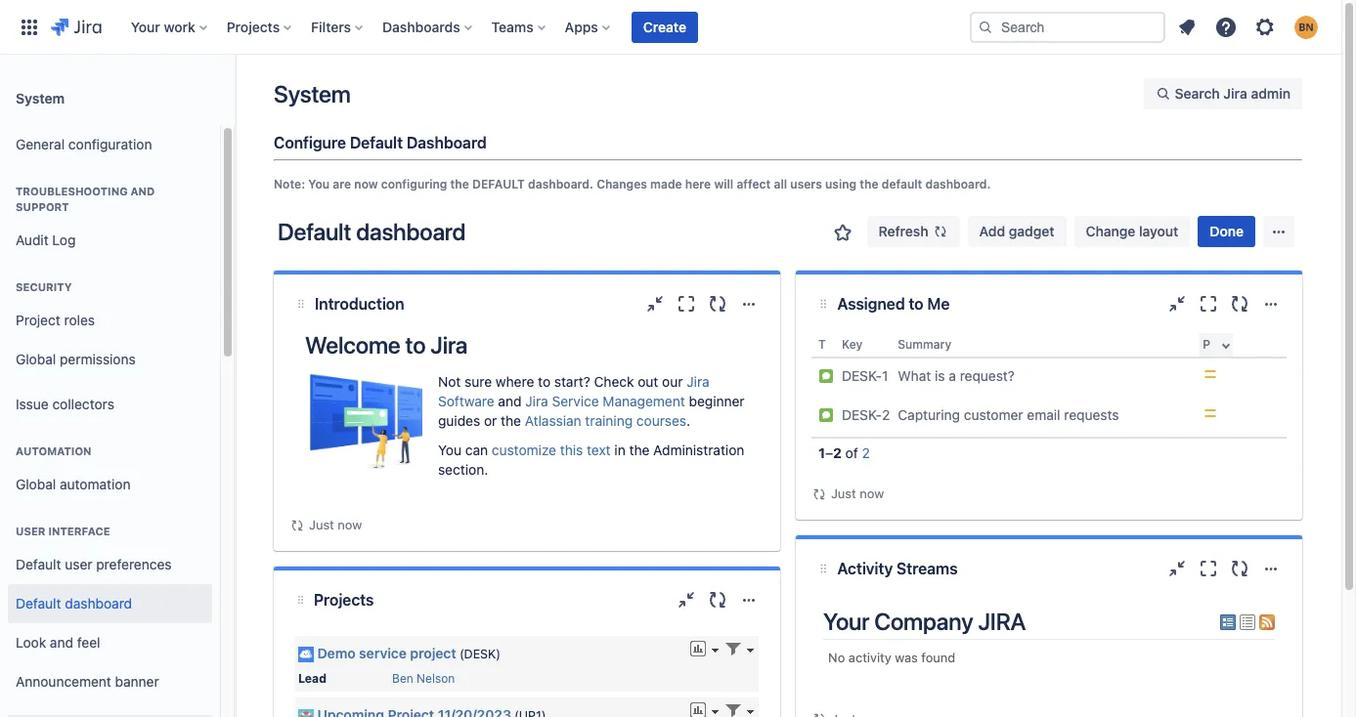 Task type: vqa. For each thing, say whether or not it's contained in the screenshot.
1st Example Customer image from the top of the 'Notifications' dialog
no



Task type: describe. For each thing, give the bounding box(es) containing it.
ben nelson
[[392, 672, 455, 687]]

banner containing your work
[[0, 0, 1342, 55]]

global automation link
[[8, 466, 212, 505]]

just for activity streams
[[831, 486, 857, 502]]

default
[[472, 177, 525, 192]]

an arrow curved in a circular way on the button that refreshes the dashboard image for activity streams
[[812, 487, 828, 502]]

refresh assigned to me image
[[1229, 292, 1252, 316]]

service
[[359, 646, 407, 662]]

found
[[922, 651, 956, 666]]

no
[[829, 651, 845, 666]]

customize
[[492, 442, 557, 459]]

configuration
[[68, 136, 152, 152]]

done
[[1210, 223, 1244, 240]]

0 vertical spatial 1
[[882, 368, 889, 384]]

request?
[[960, 368, 1015, 384]]

your company jira
[[824, 608, 1026, 636]]

audit log link
[[8, 221, 212, 260]]

using
[[826, 177, 857, 192]]

your work
[[131, 18, 195, 35]]

requests
[[1065, 407, 1119, 424]]

0 horizontal spatial you
[[308, 177, 330, 192]]

dashboards button
[[377, 11, 480, 43]]

add
[[980, 223, 1006, 240]]

will
[[714, 177, 734, 192]]

2 horizontal spatial 2
[[882, 407, 890, 424]]

1 dashboard. from the left
[[528, 177, 594, 192]]

apps button
[[559, 11, 618, 43]]

more actions for assigned to me gadget image
[[1260, 292, 1283, 316]]

settings image
[[1254, 15, 1277, 39]]

capturing customer email requests link
[[898, 407, 1119, 424]]

refresh image
[[933, 224, 948, 240]]

project roles link
[[8, 301, 212, 340]]

general
[[16, 136, 65, 152]]

1 horizontal spatial system
[[274, 80, 351, 108]]

audit
[[16, 231, 49, 248]]

configuring
[[381, 177, 447, 192]]

user interface
[[16, 525, 110, 538]]

guides
[[438, 413, 480, 429]]

look and feel link
[[8, 624, 212, 663]]

refresh
[[879, 223, 929, 240]]

and jira service management
[[495, 393, 685, 410]]

teams button
[[486, 11, 553, 43]]

start?
[[554, 374, 591, 390]]

to for jira
[[405, 332, 426, 359]]

help image
[[1215, 15, 1238, 39]]

project
[[16, 312, 60, 328]]

troubleshooting and support
[[16, 185, 155, 213]]

default up look
[[16, 595, 61, 612]]

section.
[[438, 462, 488, 478]]

security
[[16, 281, 72, 293]]

search
[[1175, 85, 1221, 102]]

jira software
[[438, 374, 710, 410]]

apps
[[565, 18, 598, 35]]

email
[[1027, 407, 1061, 424]]

now for introduction
[[338, 517, 362, 533]]

is
[[935, 368, 945, 384]]

(desk)
[[460, 648, 501, 662]]

welcome to jira
[[305, 332, 468, 359]]

project
[[410, 646, 457, 662]]

default user preferences
[[16, 556, 172, 573]]

notifications image
[[1176, 15, 1199, 39]]

demo service project (desk)
[[317, 646, 501, 662]]

activity streams
[[838, 560, 958, 578]]

the left default
[[451, 177, 469, 192]]

jira up atlassian
[[526, 393, 548, 410]]

key
[[842, 337, 863, 352]]

more dashboard actions image
[[1268, 220, 1291, 244]]

activity
[[838, 560, 893, 578]]

just for projects
[[309, 517, 334, 533]]

troubleshooting
[[16, 185, 128, 198]]

lead
[[298, 672, 327, 687]]

–
[[826, 445, 833, 462]]

desk-2 link
[[842, 407, 890, 424]]

project roles
[[16, 312, 95, 328]]

default dashboard inside user interface group
[[16, 595, 132, 612]]

note: you are now configuring the default dashboard. changes made here will affect all users using the default  dashboard.
[[274, 177, 991, 192]]

atlassian training courses link
[[525, 413, 687, 429]]

refresh projects image
[[706, 589, 730, 612]]

dashboard inside user interface group
[[65, 595, 132, 612]]

users
[[791, 177, 822, 192]]

atlassian training courses .
[[525, 413, 691, 429]]

automation group
[[8, 425, 212, 511]]

out
[[638, 374, 659, 390]]

0 horizontal spatial system
[[16, 90, 65, 106]]

where
[[496, 374, 534, 390]]

our
[[662, 374, 683, 390]]

search image
[[978, 19, 994, 35]]

this
[[560, 442, 583, 459]]

1 horizontal spatial 2
[[862, 445, 870, 462]]

nelson
[[417, 672, 455, 687]]

create button
[[632, 11, 698, 43]]

projects button
[[221, 11, 299, 43]]

automation
[[16, 445, 92, 458]]

search jira admin image
[[1156, 86, 1171, 102]]

of
[[846, 445, 859, 462]]

activity streams region
[[812, 599, 1287, 718]]

was
[[895, 651, 918, 666]]

troubleshooting and support group
[[8, 164, 212, 266]]

service
[[552, 393, 599, 410]]

can
[[465, 442, 488, 459]]

and for troubleshooting and support
[[131, 185, 155, 198]]

general configuration link
[[8, 125, 212, 164]]

gadget
[[1009, 223, 1055, 240]]

announcement
[[16, 674, 111, 690]]

refresh button
[[867, 216, 960, 247]]

change
[[1086, 223, 1136, 240]]

layout
[[1140, 223, 1179, 240]]

medium image
[[1203, 367, 1219, 382]]

1 horizontal spatial dashboard
[[356, 218, 466, 246]]

refresh introduction image
[[706, 292, 730, 316]]

ben
[[392, 672, 414, 687]]

customize this text link
[[492, 442, 611, 459]]

and inside introduction region
[[498, 393, 522, 410]]

company
[[875, 608, 974, 636]]

default down note:
[[278, 218, 351, 246]]

service request image
[[819, 408, 834, 424]]

minimize activity streams image
[[1166, 558, 1189, 581]]

assigned
[[838, 295, 905, 313]]

filters
[[311, 18, 351, 35]]

user
[[65, 556, 92, 573]]

me
[[928, 295, 950, 313]]

minimize projects image
[[675, 589, 698, 612]]

default
[[882, 177, 923, 192]]



Task type: locate. For each thing, give the bounding box(es) containing it.
1 vertical spatial projects
[[314, 592, 374, 609]]

banner
[[115, 674, 159, 690]]

security group
[[8, 260, 212, 385]]

the right the 'using'
[[860, 177, 879, 192]]

0 vertical spatial to
[[909, 295, 924, 313]]

1 vertical spatial you
[[438, 442, 462, 459]]

1 horizontal spatial just
[[831, 486, 857, 502]]

more actions for introduction gadget image
[[738, 292, 761, 316]]

1 horizontal spatial and
[[131, 185, 155, 198]]

0 vertical spatial dashboard
[[356, 218, 466, 246]]

default down user
[[16, 556, 61, 573]]

user interface group
[[8, 505, 212, 708]]

just inside introduction region
[[309, 517, 334, 533]]

customer
[[964, 407, 1024, 424]]

1 vertical spatial desk-
[[842, 407, 882, 424]]

0 vertical spatial projects
[[227, 18, 280, 35]]

dashboard down default user preferences
[[65, 595, 132, 612]]

software
[[438, 393, 495, 410]]

projects right work
[[227, 18, 280, 35]]

1 horizontal spatial an arrow curved in a circular way on the button that refreshes the dashboard image
[[812, 487, 828, 502]]

desk-
[[842, 368, 882, 384], [842, 407, 882, 424]]

0 horizontal spatial 1
[[819, 445, 826, 462]]

look and feel
[[16, 634, 100, 651]]

global for global permissions
[[16, 351, 56, 367]]

global for global automation
[[16, 476, 56, 493]]

2 global from the top
[[16, 476, 56, 493]]

1 horizontal spatial projects
[[314, 592, 374, 609]]

0 vertical spatial just
[[831, 486, 857, 502]]

just now
[[831, 486, 884, 502], [309, 517, 362, 533]]

1 horizontal spatial default dashboard
[[278, 218, 466, 246]]

desk- right service request icon
[[842, 407, 882, 424]]

1 horizontal spatial 1
[[882, 368, 889, 384]]

your up the "no"
[[824, 608, 870, 636]]

and down where
[[498, 393, 522, 410]]

2 horizontal spatial and
[[498, 393, 522, 410]]

training
[[585, 413, 633, 429]]

just inside the assigned to me region
[[831, 486, 857, 502]]

0 horizontal spatial and
[[50, 634, 73, 651]]

not
[[438, 374, 461, 390]]

changes
[[597, 177, 647, 192]]

default dashboard link
[[8, 585, 212, 624]]

service request image
[[819, 369, 834, 384]]

1 vertical spatial default dashboard
[[16, 595, 132, 612]]

filters button
[[305, 11, 371, 43]]

2 right of
[[862, 445, 870, 462]]

an arrow curved in a circular way on the button that refreshes the dashboard image
[[812, 487, 828, 502], [290, 518, 305, 534]]

work
[[164, 18, 195, 35]]

global down automation at left
[[16, 476, 56, 493]]

desk-2 capturing customer email requests
[[842, 407, 1119, 424]]

0 horizontal spatial dashboard.
[[528, 177, 594, 192]]

star default dashboard image
[[831, 221, 854, 245]]

to left start?
[[538, 374, 551, 390]]

welcome
[[305, 332, 401, 359]]

0 vertical spatial desk-
[[842, 368, 882, 384]]

2 vertical spatial now
[[338, 517, 362, 533]]

audit log
[[16, 231, 76, 248]]

not sure where to start? check out our
[[438, 374, 687, 390]]

you left are
[[308, 177, 330, 192]]

announcement banner link
[[8, 663, 212, 702]]

1 horizontal spatial dashboard.
[[926, 177, 991, 192]]

now
[[354, 177, 378, 192], [860, 486, 884, 502], [338, 517, 362, 533]]

teams
[[492, 18, 534, 35]]

1 horizontal spatial to
[[538, 374, 551, 390]]

an arrow curved in a circular way on the button that refreshes the dashboard image
[[812, 712, 828, 718]]

now inside introduction region
[[338, 517, 362, 533]]

appswitcher icon image
[[18, 15, 41, 39]]

beginner
[[689, 393, 745, 410]]

an arrow curved in a circular way on the button that refreshes the dashboard image inside introduction region
[[290, 518, 305, 534]]

and inside user interface group
[[50, 634, 73, 651]]

1 vertical spatial 1
[[819, 445, 826, 462]]

demo service project link
[[317, 646, 457, 662]]

sidebar navigation image
[[213, 78, 256, 117]]

0 horizontal spatial 2
[[833, 445, 842, 462]]

user
[[16, 525, 46, 538]]

streams
[[897, 560, 958, 578]]

2 desk- from the top
[[842, 407, 882, 424]]

0 horizontal spatial just now
[[309, 517, 362, 533]]

note:
[[274, 177, 305, 192]]

t
[[819, 337, 826, 352]]

jira inside button
[[1224, 85, 1248, 102]]

add gadget
[[980, 223, 1055, 240]]

now for assigned to me
[[860, 486, 884, 502]]

system up general
[[16, 90, 65, 106]]

1 vertical spatial and
[[498, 393, 522, 410]]

jira up not
[[431, 332, 468, 359]]

you inside introduction region
[[438, 442, 462, 459]]

maximize introduction image
[[675, 292, 698, 316]]

0 horizontal spatial just
[[309, 517, 334, 533]]

jira left "admin"
[[1224, 85, 1248, 102]]

activity
[[849, 651, 892, 666]]

more actions for projects gadget image
[[738, 589, 761, 612]]

1 desk- from the top
[[842, 368, 882, 384]]

jira
[[1224, 85, 1248, 102], [431, 332, 468, 359], [687, 374, 710, 390], [526, 393, 548, 410]]

made
[[651, 177, 682, 192]]

default user preferences link
[[8, 546, 212, 585]]

your left work
[[131, 18, 160, 35]]

interface
[[48, 525, 110, 538]]

1 vertical spatial your
[[824, 608, 870, 636]]

your
[[131, 18, 160, 35], [824, 608, 870, 636]]

you can customize this text
[[438, 442, 611, 459]]

Search field
[[970, 11, 1166, 43]]

just now inside the assigned to me region
[[831, 486, 884, 502]]

summary
[[898, 337, 952, 352]]

feel
[[77, 634, 100, 651]]

what is a request? link
[[898, 368, 1015, 384]]

to left me
[[909, 295, 924, 313]]

support
[[16, 201, 69, 213]]

2 link
[[862, 445, 870, 462]]

maximize assigned to me image
[[1197, 292, 1221, 316]]

primary element
[[12, 0, 970, 54]]

1 vertical spatial just now
[[309, 517, 362, 533]]

assigned to me region
[[812, 334, 1287, 505]]

issue
[[16, 396, 49, 412]]

0 vertical spatial and
[[131, 185, 155, 198]]

system up configure
[[274, 80, 351, 108]]

and inside troubleshooting and support
[[131, 185, 155, 198]]

projects inside projects popup button
[[227, 18, 280, 35]]

here
[[685, 177, 711, 192]]

dashboard. left changes
[[528, 177, 594, 192]]

demo
[[317, 646, 356, 662]]

capturing
[[898, 407, 961, 424]]

default
[[350, 134, 403, 152], [278, 218, 351, 246], [16, 556, 61, 573], [16, 595, 61, 612]]

0 horizontal spatial projects
[[227, 18, 280, 35]]

0 vertical spatial your
[[131, 18, 160, 35]]

done link
[[1199, 216, 1256, 247]]

your for your company jira
[[824, 608, 870, 636]]

the inside beginner guides or the
[[501, 413, 521, 429]]

default up are
[[350, 134, 403, 152]]

2 vertical spatial and
[[50, 634, 73, 651]]

1 vertical spatial dashboard
[[65, 595, 132, 612]]

introduction
[[315, 295, 404, 313]]

default dashboard down are
[[278, 218, 466, 246]]

p
[[1203, 337, 1211, 352]]

1 vertical spatial an arrow curved in a circular way on the button that refreshes the dashboard image
[[290, 518, 305, 534]]

1 left what on the bottom right
[[882, 368, 889, 384]]

collectors
[[52, 396, 114, 412]]

announcement banner
[[16, 674, 159, 690]]

change layout button
[[1075, 216, 1191, 247]]

just now for projects
[[309, 517, 362, 533]]

2
[[882, 407, 890, 424], [833, 445, 842, 462], [862, 445, 870, 462]]

and down general configuration link
[[131, 185, 155, 198]]

dashboard down configuring
[[356, 218, 466, 246]]

your for your work
[[131, 18, 160, 35]]

the right 'or' in the left of the page
[[501, 413, 521, 429]]

an arrow curved in a circular way on the button that refreshes the dashboard image for projects
[[290, 518, 305, 534]]

your inside dropdown button
[[131, 18, 160, 35]]

0 vertical spatial an arrow curved in a circular way on the button that refreshes the dashboard image
[[812, 487, 828, 502]]

desk- for 1
[[842, 368, 882, 384]]

atlassian
[[525, 413, 582, 429]]

0 vertical spatial default dashboard
[[278, 218, 466, 246]]

beginner guides or the
[[438, 393, 745, 429]]

introduction region
[[290, 332, 765, 536]]

jira service management link
[[526, 393, 685, 410]]

to for me
[[909, 295, 924, 313]]

0 vertical spatial now
[[354, 177, 378, 192]]

0 horizontal spatial your
[[131, 18, 160, 35]]

to right welcome on the left of page
[[405, 332, 426, 359]]

minimize assigned to me image
[[1166, 292, 1189, 316]]

courses
[[637, 413, 687, 429]]

1 vertical spatial now
[[860, 486, 884, 502]]

1 vertical spatial to
[[405, 332, 426, 359]]

desk- for 2
[[842, 407, 882, 424]]

2 horizontal spatial to
[[909, 295, 924, 313]]

1 horizontal spatial your
[[824, 608, 870, 636]]

0 vertical spatial just now
[[831, 486, 884, 502]]

jira image
[[51, 15, 101, 39], [51, 15, 101, 39]]

you up section.
[[438, 442, 462, 459]]

are
[[333, 177, 351, 192]]

0 horizontal spatial to
[[405, 332, 426, 359]]

admin
[[1252, 85, 1291, 102]]

0 horizontal spatial dashboard
[[65, 595, 132, 612]]

the inside in the administration section.
[[629, 442, 650, 459]]

0 vertical spatial you
[[308, 177, 330, 192]]

desk- down the key
[[842, 368, 882, 384]]

minimize introduction image
[[644, 292, 667, 316]]

to
[[909, 295, 924, 313], [405, 332, 426, 359], [538, 374, 551, 390]]

projects up demo
[[314, 592, 374, 609]]

import and export group
[[8, 702, 212, 718]]

1 vertical spatial just
[[309, 517, 334, 533]]

jira right our
[[687, 374, 710, 390]]

0 vertical spatial global
[[16, 351, 56, 367]]

your profile and settings image
[[1295, 15, 1319, 39]]

automation
[[60, 476, 131, 493]]

global inside security group
[[16, 351, 56, 367]]

just now for activity streams
[[831, 486, 884, 502]]

global down project
[[16, 351, 56, 367]]

2 left of
[[833, 445, 842, 462]]

and left feel
[[50, 634, 73, 651]]

2 left capturing
[[882, 407, 890, 424]]

jira inside 'jira software'
[[687, 374, 710, 390]]

the right in
[[629, 442, 650, 459]]

1 horizontal spatial just now
[[831, 486, 884, 502]]

issue collectors
[[16, 396, 114, 412]]

default dashboard
[[278, 218, 466, 246], [16, 595, 132, 612]]

banner
[[0, 0, 1342, 55]]

jira
[[979, 608, 1026, 636]]

just now inside introduction region
[[309, 517, 362, 533]]

1 vertical spatial global
[[16, 476, 56, 493]]

1 global from the top
[[16, 351, 56, 367]]

the
[[451, 177, 469, 192], [860, 177, 879, 192], [501, 413, 521, 429], [629, 442, 650, 459]]

refresh activity streams image
[[1229, 558, 1252, 581]]

now inside the assigned to me region
[[860, 486, 884, 502]]

your inside the activity streams region
[[824, 608, 870, 636]]

configure
[[274, 134, 346, 152]]

change layout
[[1086, 223, 1179, 240]]

global inside 'automation' "group"
[[16, 476, 56, 493]]

0 horizontal spatial default dashboard
[[16, 595, 132, 612]]

0 horizontal spatial an arrow curved in a circular way on the button that refreshes the dashboard image
[[290, 518, 305, 534]]

global automation
[[16, 476, 131, 493]]

dashboard
[[356, 218, 466, 246], [65, 595, 132, 612]]

medium image
[[1203, 406, 1219, 422]]

and for look and feel
[[50, 634, 73, 651]]

2 vertical spatial to
[[538, 374, 551, 390]]

no activity was found
[[829, 651, 956, 666]]

1 horizontal spatial you
[[438, 442, 462, 459]]

and
[[131, 185, 155, 198], [498, 393, 522, 410], [50, 634, 73, 651]]

maximize activity streams image
[[1197, 558, 1221, 581]]

2 dashboard. from the left
[[926, 177, 991, 192]]

administration
[[654, 442, 745, 459]]

more actions for activity streams gadget image
[[1260, 558, 1283, 581]]

default dashboard down user
[[16, 595, 132, 612]]

1 left of
[[819, 445, 826, 462]]

text
[[587, 442, 611, 459]]

dashboard. up refresh 'image'
[[926, 177, 991, 192]]



